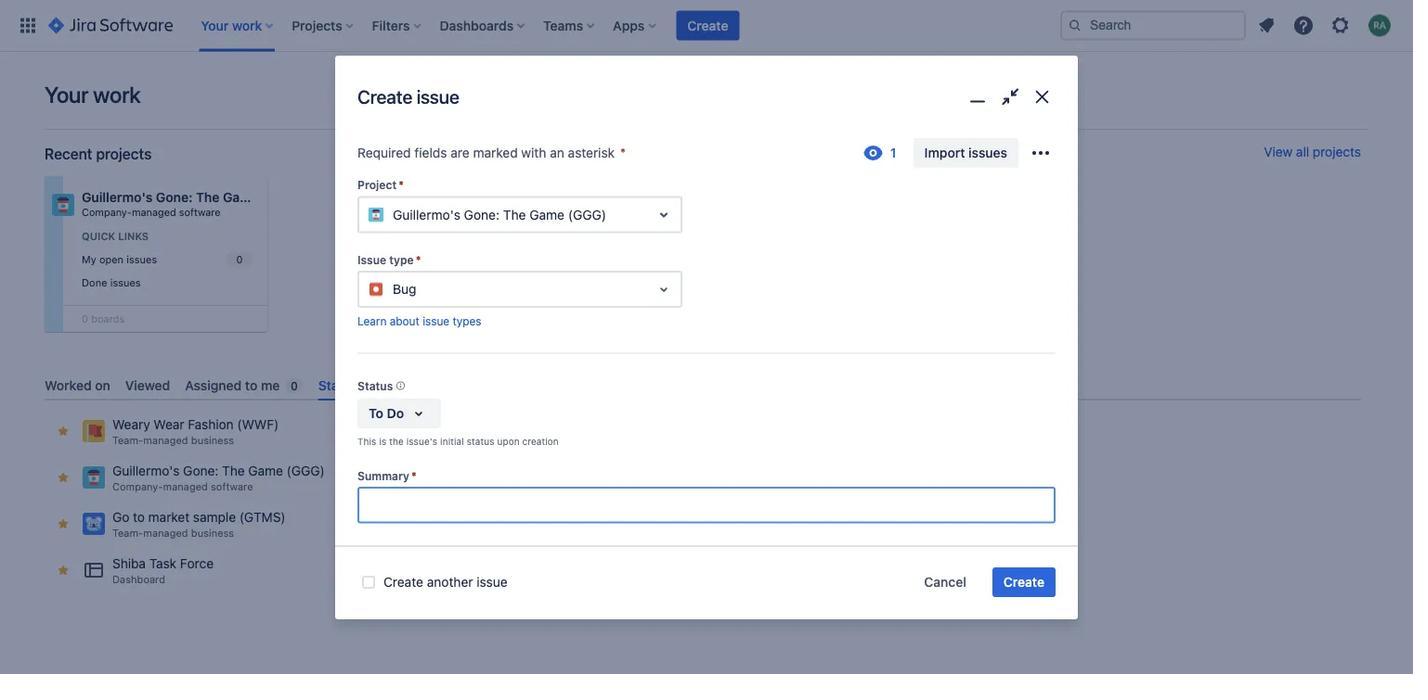 Task type: vqa. For each thing, say whether or not it's contained in the screenshot.
Guillermo's Gone: The Game (GGG) Company-managed software's (GGG)
yes



Task type: describe. For each thing, give the bounding box(es) containing it.
1 horizontal spatial projects
[[1313, 144, 1361, 160]]

tab list containing worked on
[[37, 370, 1369, 401]]

issues for done issues
[[110, 277, 141, 289]]

project *
[[357, 179, 404, 192]]

software inside guillermo's gone: the game company-managed software
[[179, 207, 221, 219]]

guillermo's for guillermo's gone: the game company-managed software
[[82, 190, 153, 205]]

upon
[[497, 437, 520, 447]]

gone: for guillermo's gone: the game (ggg)
[[464, 207, 499, 222]]

is
[[379, 437, 386, 447]]

done issues
[[82, 277, 141, 289]]

business inside 'go to market sample (gtms) team-managed business'
[[191, 528, 234, 540]]

initial
[[440, 437, 464, 447]]

search image
[[1068, 18, 1083, 33]]

an
[[550, 145, 564, 160]]

open image for bug
[[653, 278, 675, 301]]

type
[[389, 253, 414, 266]]

force
[[180, 557, 214, 572]]

go
[[112, 510, 129, 526]]

all
[[1296, 144, 1309, 160]]

exit full screen image
[[997, 84, 1023, 110]]

assigned to me
[[185, 378, 280, 393]]

fashion
[[188, 418, 234, 433]]

shiba task force dashboard
[[112, 557, 214, 586]]

business inside weary wear fashion (wwf) team-managed business
[[191, 435, 234, 447]]

2 star image from the top
[[56, 517, 71, 532]]

guillermo's for guillermo's gone: the game (ggg) company-managed software
[[112, 464, 180, 479]]

0 vertical spatial issue
[[417, 86, 459, 108]]

types
[[453, 315, 481, 328]]

company- inside guillermo's gone: the game company-managed software
[[82, 207, 132, 219]]

learn about issue types link
[[357, 315, 481, 328]]

minimize image
[[964, 84, 991, 110]]

recent projects
[[45, 145, 152, 163]]

create issue dialog
[[335, 56, 1078, 675]]

game for guillermo's gone: the game (ggg)
[[529, 207, 564, 222]]

info image
[[393, 379, 408, 394]]

status
[[467, 437, 494, 447]]

issue type *
[[357, 253, 421, 266]]

view all projects link
[[1264, 144, 1361, 163]]

shiba
[[112, 557, 146, 572]]

guillermo's gone: the game (ggg)
[[393, 207, 606, 222]]

dashboard
[[112, 574, 165, 586]]

on
[[95, 378, 110, 393]]

my
[[82, 254, 96, 266]]

guillermo's gone: the game (ggg) company-managed software
[[112, 464, 325, 494]]

to
[[369, 406, 383, 421]]

cancel
[[924, 575, 966, 590]]

import
[[924, 145, 965, 160]]

do
[[387, 406, 404, 421]]

company- inside guillermo's gone: the game (ggg) company-managed software
[[112, 482, 163, 494]]

guillermo's gone: the game company-managed software
[[82, 190, 259, 219]]

to for assigned
[[245, 378, 257, 393]]

create inside primary element
[[687, 18, 728, 33]]

1 vertical spatial issues
[[126, 254, 157, 266]]

are
[[451, 145, 469, 160]]

software inside guillermo's gone: the game (ggg) company-managed software
[[211, 482, 253, 494]]

issue for about
[[423, 315, 449, 328]]

managed inside 'go to market sample (gtms) team-managed business'
[[143, 528, 188, 540]]

quick links
[[82, 231, 149, 243]]

about
[[390, 315, 420, 328]]

summary
[[357, 470, 409, 483]]

(wwf)
[[237, 418, 279, 433]]

this is the issue's initial status upon creation
[[357, 437, 559, 447]]

asterisk
[[568, 145, 615, 160]]

view
[[1264, 144, 1293, 160]]

(ggg) for guillermo's gone: the game (ggg)
[[568, 207, 606, 222]]

work
[[93, 82, 141, 108]]

worked on
[[45, 378, 110, 393]]

the for guillermo's gone: the game (ggg) company-managed software
[[222, 464, 245, 479]]

creation
[[522, 437, 559, 447]]

the for guillermo's gone: the game company-managed software
[[196, 190, 220, 205]]

managed inside guillermo's gone: the game (ggg) company-managed software
[[163, 482, 208, 494]]

required
[[357, 145, 411, 160]]

learn
[[357, 315, 387, 328]]

discard & close image
[[1029, 84, 1056, 110]]

(ggg) for guillermo's gone: the game (ggg) company-managed software
[[287, 464, 325, 479]]

this
[[357, 437, 376, 447]]

done
[[82, 277, 107, 289]]

the
[[389, 437, 404, 447]]

0
[[291, 380, 298, 393]]



Task type: locate. For each thing, give the bounding box(es) containing it.
open
[[99, 254, 124, 266]]

issues right import
[[969, 145, 1007, 160]]

projects
[[1313, 144, 1361, 160], [96, 145, 152, 163]]

managed up links
[[132, 207, 176, 219]]

1 open image from the top
[[653, 204, 675, 226]]

company-
[[82, 207, 132, 219], [112, 482, 163, 494]]

recent
[[45, 145, 92, 163]]

1 vertical spatial game
[[529, 207, 564, 222]]

* right 'summary'
[[411, 470, 417, 483]]

0 vertical spatial (ggg)
[[568, 207, 606, 222]]

create
[[687, 18, 728, 33], [357, 86, 412, 108], [383, 575, 423, 590], [1004, 575, 1044, 590]]

issue
[[417, 86, 459, 108], [423, 315, 449, 328], [477, 575, 508, 590]]

marked
[[473, 145, 518, 160]]

(ggg) left 'summary'
[[287, 464, 325, 479]]

1 star image from the top
[[56, 424, 71, 439]]

quick
[[82, 231, 115, 243]]

projects right recent
[[96, 145, 152, 163]]

the down the marked on the top
[[503, 207, 526, 222]]

0 vertical spatial guillermo's
[[82, 190, 153, 205]]

star image
[[56, 424, 71, 439], [56, 564, 71, 579]]

1 vertical spatial company-
[[112, 482, 163, 494]]

(gtms)
[[239, 510, 286, 526]]

gone: down weary wear fashion (wwf) team-managed business
[[183, 464, 218, 479]]

issue right another
[[477, 575, 508, 590]]

team-
[[112, 435, 143, 447], [112, 528, 143, 540]]

2 vertical spatial game
[[248, 464, 283, 479]]

the
[[196, 190, 220, 205], [503, 207, 526, 222], [222, 464, 245, 479]]

guillermo's down "weary"
[[112, 464, 180, 479]]

1 horizontal spatial (ggg)
[[568, 207, 606, 222]]

game for guillermo's gone: the game (ggg) company-managed software
[[248, 464, 283, 479]]

1 vertical spatial issue
[[423, 315, 449, 328]]

gone: inside guillermo's gone: the game company-managed software
[[156, 190, 193, 205]]

* right project
[[398, 179, 404, 192]]

issues for import issues
[[969, 145, 1007, 160]]

0 vertical spatial the
[[196, 190, 220, 205]]

managed down wear
[[143, 435, 188, 447]]

tab list
[[37, 370, 1369, 401]]

fields
[[414, 145, 447, 160]]

to left me
[[245, 378, 257, 393]]

1 vertical spatial business
[[191, 528, 234, 540]]

0 vertical spatial star image
[[56, 471, 71, 486]]

business down 'sample'
[[191, 528, 234, 540]]

guillermo's
[[82, 190, 153, 205], [393, 207, 460, 222], [112, 464, 180, 479]]

0 vertical spatial team-
[[112, 435, 143, 447]]

(ggg) inside guillermo's gone: the game (ggg) company-managed software
[[287, 464, 325, 479]]

star image down worked
[[56, 424, 71, 439]]

issue left types
[[423, 315, 449, 328]]

import issues link
[[913, 138, 1018, 168]]

2 vertical spatial gone:
[[183, 464, 218, 479]]

to
[[245, 378, 257, 393], [133, 510, 145, 526]]

team- down "weary"
[[112, 435, 143, 447]]

required fields are marked with an asterisk *
[[357, 145, 626, 160]]

me
[[261, 378, 280, 393]]

to do button
[[357, 399, 441, 429]]

jira software image
[[48, 14, 173, 37], [48, 14, 173, 37]]

projects right "all"
[[1313, 144, 1361, 160]]

issues down links
[[126, 254, 157, 266]]

1 vertical spatial software
[[211, 482, 253, 494]]

the up 'sample'
[[222, 464, 245, 479]]

1 vertical spatial (ggg)
[[287, 464, 325, 479]]

wear
[[154, 418, 184, 433]]

gone: down required fields are marked with an asterisk *
[[464, 207, 499, 222]]

with
[[521, 145, 546, 160]]

my open issues link
[[78, 249, 256, 270]]

1 vertical spatial gone:
[[464, 207, 499, 222]]

gone:
[[156, 190, 193, 205], [464, 207, 499, 222], [183, 464, 218, 479]]

to do
[[369, 406, 404, 421]]

another
[[427, 575, 473, 590]]

0 horizontal spatial (ggg)
[[287, 464, 325, 479]]

software up my open issues link
[[179, 207, 221, 219]]

more actions for this issue image
[[1030, 142, 1052, 164]]

Search field
[[1060, 11, 1246, 40]]

assigned
[[185, 378, 242, 393]]

the up my open issues link
[[196, 190, 220, 205]]

2 vertical spatial guillermo's
[[112, 464, 180, 479]]

0 vertical spatial gone:
[[156, 190, 193, 205]]

0 vertical spatial to
[[245, 378, 257, 393]]

company- up quick
[[82, 207, 132, 219]]

1 vertical spatial the
[[503, 207, 526, 222]]

team- inside 'go to market sample (gtms) team-managed business'
[[112, 528, 143, 540]]

0 vertical spatial software
[[179, 207, 221, 219]]

0 vertical spatial create button
[[676, 11, 739, 40]]

0 horizontal spatial projects
[[96, 145, 152, 163]]

create issue
[[357, 86, 459, 108]]

0 vertical spatial business
[[191, 435, 234, 447]]

* right type
[[416, 253, 421, 266]]

import issues
[[924, 145, 1007, 160]]

0 vertical spatial company-
[[82, 207, 132, 219]]

guillermo's inside guillermo's gone: the game (ggg) company-managed software
[[112, 464, 180, 479]]

the inside dialog
[[503, 207, 526, 222]]

issues inside the create issue dialog
[[969, 145, 1007, 160]]

create button inside primary element
[[676, 11, 739, 40]]

the inside guillermo's gone: the game company-managed software
[[196, 190, 220, 205]]

0 horizontal spatial to
[[133, 510, 145, 526]]

viewed
[[125, 378, 170, 393]]

0 horizontal spatial create button
[[676, 11, 739, 40]]

1 horizontal spatial create button
[[992, 568, 1056, 598]]

issue's
[[406, 437, 437, 447]]

gone: for guillermo's gone: the game company-managed software
[[156, 190, 193, 205]]

game inside guillermo's gone: the game (ggg) company-managed software
[[248, 464, 283, 479]]

your
[[45, 82, 88, 108]]

1 horizontal spatial to
[[245, 378, 257, 393]]

guillermo's inside guillermo's gone: the game company-managed software
[[82, 190, 153, 205]]

business down fashion
[[191, 435, 234, 447]]

managed
[[132, 207, 176, 219], [143, 435, 188, 447], [163, 482, 208, 494], [143, 528, 188, 540]]

guillermo's up type
[[393, 207, 460, 222]]

the inside guillermo's gone: the game (ggg) company-managed software
[[222, 464, 245, 479]]

software
[[179, 207, 221, 219], [211, 482, 253, 494]]

(ggg) inside the create issue dialog
[[568, 207, 606, 222]]

2 star image from the top
[[56, 564, 71, 579]]

1 vertical spatial star image
[[56, 564, 71, 579]]

guillermo's inside the create issue dialog
[[393, 207, 460, 222]]

managed inside guillermo's gone: the game company-managed software
[[132, 207, 176, 219]]

team- inside weary wear fashion (wwf) team-managed business
[[112, 435, 143, 447]]

to for go
[[133, 510, 145, 526]]

1 vertical spatial star image
[[56, 517, 71, 532]]

1 business from the top
[[191, 435, 234, 447]]

None text field
[[359, 489, 1054, 522]]

status
[[357, 380, 393, 393]]

game inside the create issue dialog
[[529, 207, 564, 222]]

managed up market
[[163, 482, 208, 494]]

team- down go
[[112, 528, 143, 540]]

gone: inside guillermo's gone: the game (ggg) company-managed software
[[183, 464, 218, 479]]

guillermo's up quick links
[[82, 190, 153, 205]]

cancel button
[[913, 568, 978, 598]]

components
[[357, 544, 427, 557]]

my open issues
[[82, 254, 157, 266]]

2 open image from the top
[[653, 278, 675, 301]]

none text field inside the create issue dialog
[[359, 489, 1054, 522]]

view all projects
[[1264, 144, 1361, 160]]

software up 'sample'
[[211, 482, 253, 494]]

0 vertical spatial open image
[[653, 204, 675, 226]]

issue for another
[[477, 575, 508, 590]]

the for guillermo's gone: the game (ggg)
[[503, 207, 526, 222]]

summary *
[[357, 470, 417, 483]]

guillermo's for guillermo's gone: the game (ggg)
[[393, 207, 460, 222]]

issues inside "link"
[[110, 277, 141, 289]]

issue up fields
[[417, 86, 459, 108]]

* right the asterisk
[[620, 145, 626, 160]]

managed inside weary wear fashion (wwf) team-managed business
[[143, 435, 188, 447]]

issues down "my open issues"
[[110, 277, 141, 289]]

to right go
[[133, 510, 145, 526]]

weary
[[112, 418, 150, 433]]

business
[[191, 435, 234, 447], [191, 528, 234, 540]]

to inside 'go to market sample (gtms) team-managed business'
[[133, 510, 145, 526]]

1 vertical spatial create button
[[992, 568, 1056, 598]]

(ggg) down the asterisk
[[568, 207, 606, 222]]

gone: inside the create issue dialog
[[464, 207, 499, 222]]

learn about issue types
[[357, 315, 481, 328]]

sample
[[193, 510, 236, 526]]

0 horizontal spatial the
[[196, 190, 220, 205]]

create banner
[[0, 0, 1413, 52]]

1 team- from the top
[[112, 435, 143, 447]]

create another issue
[[383, 575, 508, 590]]

company- up go
[[112, 482, 163, 494]]

done issues link
[[78, 272, 256, 293]]

issue
[[357, 253, 386, 266]]

your work
[[45, 82, 141, 108]]

game for guillermo's gone: the game company-managed software
[[223, 190, 259, 205]]

open image for guillermo's gone: the game (ggg)
[[653, 204, 675, 226]]

gone: up my open issues link
[[156, 190, 193, 205]]

1 horizontal spatial the
[[222, 464, 245, 479]]

2 team- from the top
[[112, 528, 143, 540]]

1 vertical spatial team-
[[112, 528, 143, 540]]

0 vertical spatial game
[[223, 190, 259, 205]]

1 vertical spatial guillermo's
[[393, 207, 460, 222]]

star image
[[56, 471, 71, 486], [56, 517, 71, 532]]

issues
[[969, 145, 1007, 160], [126, 254, 157, 266], [110, 277, 141, 289]]

2 horizontal spatial the
[[503, 207, 526, 222]]

2 vertical spatial the
[[222, 464, 245, 479]]

go to market sample (gtms) team-managed business
[[112, 510, 286, 540]]

task
[[149, 557, 176, 572]]

0 vertical spatial star image
[[56, 424, 71, 439]]

gone: for guillermo's gone: the game (ggg) company-managed software
[[183, 464, 218, 479]]

2 vertical spatial issue
[[477, 575, 508, 590]]

starred
[[318, 378, 364, 393]]

open image
[[653, 204, 675, 226], [653, 278, 675, 301]]

worked
[[45, 378, 92, 393]]

managed down market
[[143, 528, 188, 540]]

game inside guillermo's gone: the game company-managed software
[[223, 190, 259, 205]]

2 business from the top
[[191, 528, 234, 540]]

0 vertical spatial issues
[[969, 145, 1007, 160]]

1 vertical spatial to
[[133, 510, 145, 526]]

project
[[357, 179, 397, 192]]

create button
[[676, 11, 739, 40], [992, 568, 1056, 598]]

1 star image from the top
[[56, 471, 71, 486]]

bug
[[393, 282, 416, 297]]

1 vertical spatial open image
[[653, 278, 675, 301]]

weary wear fashion (wwf) team-managed business
[[112, 418, 279, 447]]

star image left shiba
[[56, 564, 71, 579]]

links
[[118, 231, 149, 243]]

market
[[148, 510, 190, 526]]

primary element
[[11, 0, 1060, 52]]

2 vertical spatial issues
[[110, 277, 141, 289]]



